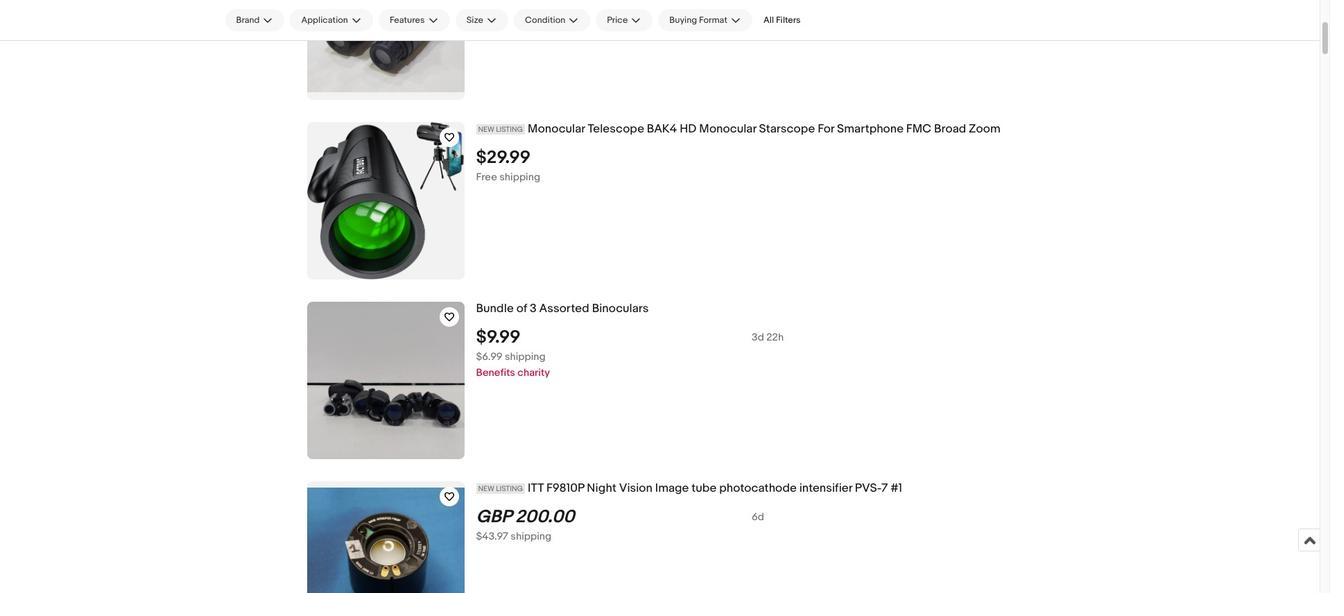 Task type: vqa. For each thing, say whether or not it's contained in the screenshot.
"fmc"
yes



Task type: locate. For each thing, give the bounding box(es) containing it.
zoom
[[969, 122, 1001, 136]]

shipping down gbp 200.00
[[511, 530, 552, 543]]

3d 22h $6.99 shipping benefits charity
[[476, 331, 784, 379]]

shipping for $29.99
[[500, 171, 541, 184]]

shipping
[[500, 171, 541, 184], [505, 350, 546, 363], [511, 530, 552, 543]]

new inside new listing itt f9810p night vision image tube photocathode intensifier pvs-7 #1
[[478, 484, 495, 493]]

1 vertical spatial listing
[[496, 484, 523, 493]]

buying format button
[[659, 9, 753, 31]]

listing
[[496, 125, 523, 134], [496, 484, 523, 493]]

bundle of 3 assorted binoculars
[[476, 302, 649, 316]]

night
[[587, 481, 617, 495]]

0 vertical spatial new
[[478, 125, 495, 134]]

listing left itt
[[496, 484, 523, 493]]

broad
[[935, 122, 967, 136]]

benefits
[[476, 366, 515, 379]]

assorted
[[539, 302, 590, 316]]

7
[[882, 481, 888, 495]]

shipping up charity
[[505, 350, 546, 363]]

shipping down the "$29.99" at the left top of page
[[500, 171, 541, 184]]

0 vertical spatial listing
[[496, 125, 523, 134]]

listing for $29.99
[[496, 125, 523, 134]]

itt
[[528, 481, 544, 495]]

new inside new listing monocular telescope bak4 hd monocular starscope for smartphone fmc broad zoom
[[478, 125, 495, 134]]

shipping inside 6d $43.97 shipping
[[511, 530, 552, 543]]

features button
[[379, 9, 450, 31]]

new up gbp
[[478, 484, 495, 493]]

bundle
[[476, 302, 514, 316]]

for
[[818, 122, 835, 136]]

all
[[764, 15, 774, 26]]

monocular left telescope at the top of the page
[[528, 122, 585, 136]]

1 horizontal spatial monocular
[[700, 122, 757, 136]]

price button
[[596, 9, 653, 31]]

gbp
[[476, 506, 512, 528]]

monocular
[[528, 122, 585, 136], [700, 122, 757, 136]]

new up the "$29.99" at the left top of page
[[478, 125, 495, 134]]

2 new from the top
[[478, 484, 495, 493]]

vision
[[619, 481, 653, 495]]

listing inside new listing itt f9810p night vision image tube photocathode intensifier pvs-7 #1
[[496, 484, 523, 493]]

photocathode
[[720, 481, 797, 495]]

free
[[476, 171, 497, 184]]

smartphone
[[837, 122, 904, 136]]

starscope
[[759, 122, 815, 136]]

shipping inside $29.99 free shipping
[[500, 171, 541, 184]]

2 listing from the top
[[496, 484, 523, 493]]

intensifier
[[800, 481, 853, 495]]

6d
[[752, 510, 765, 524]]

3
[[530, 302, 537, 316]]

200.00
[[516, 506, 575, 528]]

size
[[467, 15, 484, 26]]

new
[[478, 125, 495, 134], [478, 484, 495, 493]]

telescope
[[588, 122, 645, 136]]

1 vertical spatial shipping
[[505, 350, 546, 363]]

tube
[[692, 481, 717, 495]]

listing up the "$29.99" at the left top of page
[[496, 125, 523, 134]]

monocular right the hd at the right of the page
[[700, 122, 757, 136]]

bak4
[[647, 122, 677, 136]]

6d $43.97 shipping
[[476, 510, 765, 543]]

2 vertical spatial shipping
[[511, 530, 552, 543]]

application button
[[290, 9, 373, 31]]

listing inside new listing monocular telescope bak4 hd monocular starscope for smartphone fmc broad zoom
[[496, 125, 523, 134]]

listing for gbp 200.00
[[496, 484, 523, 493]]

0 vertical spatial shipping
[[500, 171, 541, 184]]

1 new from the top
[[478, 125, 495, 134]]

shipping for 6d
[[511, 530, 552, 543]]

1 listing from the top
[[496, 125, 523, 134]]

binoculars
[[592, 302, 649, 316]]

1 vertical spatial new
[[478, 484, 495, 493]]

0 horizontal spatial monocular
[[528, 122, 585, 136]]



Task type: describe. For each thing, give the bounding box(es) containing it.
gbp 200.00
[[476, 506, 575, 528]]

size button
[[456, 9, 509, 31]]

of
[[517, 302, 527, 316]]

fmc
[[907, 122, 932, 136]]

new for $29.99
[[478, 125, 495, 134]]

new listing itt f9810p night vision image tube photocathode intensifier pvs-7 #1
[[478, 481, 903, 495]]

hd
[[680, 122, 697, 136]]

image
[[655, 481, 689, 495]]

pvs-5 night vision goggles modified with articulated bridge image
[[307, 0, 464, 92]]

22h
[[767, 331, 784, 344]]

shipping inside 3d 22h $6.99 shipping benefits charity
[[505, 350, 546, 363]]

bundle of 3 assorted binoculars link
[[476, 302, 1166, 316]]

#1
[[891, 481, 903, 495]]

all filters
[[764, 15, 801, 26]]

itt f9810p night vision image tube photocathode intensifier pvs-7 #1 image
[[307, 487, 464, 593]]

format
[[699, 15, 728, 26]]

$9.99
[[476, 327, 521, 348]]

monocular telescope bak4 hd monocular starscope for smartphone fmc broad zoom image
[[307, 122, 464, 280]]

$6.99
[[476, 350, 503, 363]]

price
[[607, 15, 628, 26]]

brand
[[236, 15, 260, 26]]

f9810p
[[547, 481, 584, 495]]

filters
[[776, 15, 801, 26]]

buying
[[670, 15, 697, 26]]

new listing monocular telescope bak4 hd monocular starscope for smartphone fmc broad zoom
[[478, 122, 1001, 136]]

condition button
[[514, 9, 591, 31]]

condition
[[525, 15, 566, 26]]

charity
[[518, 366, 550, 379]]

1 monocular from the left
[[528, 122, 585, 136]]

$29.99 free shipping
[[476, 147, 541, 184]]

buying format
[[670, 15, 728, 26]]

2 monocular from the left
[[700, 122, 757, 136]]

all filters button
[[758, 9, 807, 31]]

3d
[[752, 331, 764, 344]]

application
[[301, 15, 348, 26]]

$29.99
[[476, 147, 531, 168]]

brand button
[[225, 9, 285, 31]]

bundle of 3 assorted binoculars image
[[307, 302, 464, 459]]

features
[[390, 15, 425, 26]]

$43.97
[[476, 530, 509, 543]]

new for gbp 200.00
[[478, 484, 495, 493]]

pvs-
[[855, 481, 882, 495]]



